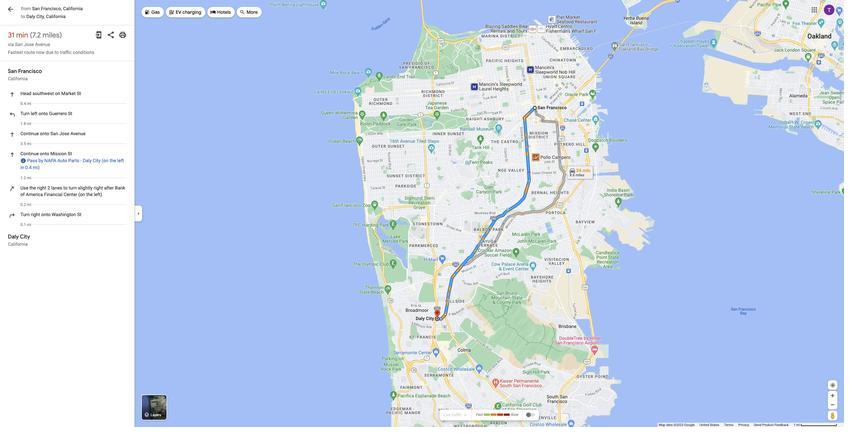 Task type: describe. For each thing, give the bounding box(es) containing it.
send product feedback button
[[754, 424, 789, 428]]

continue for continue onto mission st
[[20, 151, 39, 157]]

information tooltip
[[20, 159, 26, 163]]

mi for 0.4 mi
[[27, 102, 31, 106]]

head southwest on market st
[[20, 91, 81, 96]]

united states
[[700, 424, 719, 428]]

on
[[55, 91, 60, 96]]

center
[[64, 192, 77, 197]]

use the right 2 lanes to turn slightly right after
[[20, 185, 115, 191]]

©2023
[[674, 424, 684, 428]]

zoom out image
[[830, 403, 835, 408]]

parts
[[68, 158, 79, 164]]

(
[[30, 31, 32, 40]]

1 mi button
[[794, 424, 837, 428]]

(on inside pass by napa auto parts - daly city (on the left in 0.4 mi)
[[102, 158, 108, 164]]

conditions
[[73, 50, 94, 55]]

privacy button
[[738, 424, 749, 428]]

2
[[48, 185, 50, 191]]

fast
[[476, 414, 483, 418]]

from san francisco, california to daly city, california
[[21, 6, 83, 19]]

more
[[247, 9, 258, 15]]

collapse side panel image
[[135, 210, 142, 218]]

traffic inside 31 min ( 7.2 miles ) via san jose avenue fastest route now due to traffic conditions
[[60, 50, 72, 55]]

lanes
[[51, 185, 62, 191]]

now
[[36, 50, 45, 55]]

show street view coverage image
[[828, 411, 837, 421]]

financial
[[44, 192, 63, 197]]

1.2
[[20, 176, 26, 181]]

data
[[666, 424, 673, 428]]

onto up continue onto mission st
[[40, 131, 49, 137]]

live traffic
[[443, 413, 462, 418]]

pass by napa auto parts - daly city (on the left in 0.4 mi)
[[20, 158, 124, 171]]

0.4 mi
[[20, 102, 31, 106]]

onto left guerrero
[[39, 111, 48, 116]]

turn left onto guerrero st
[[20, 111, 72, 116]]

united
[[700, 424, 709, 428]]

states
[[710, 424, 719, 428]]

show your location image
[[830, 383, 836, 389]]

31 min ( 7.2 miles ) via san jose avenue fastest route now due to traffic conditions
[[8, 31, 94, 55]]

google account: tyler black  
(blacklashes1000@gmail.com) image
[[824, 4, 835, 15]]

(on the left)
[[78, 192, 102, 197]]

california down francisco,
[[46, 14, 66, 19]]

left)
[[94, 192, 102, 197]]

daly city california
[[8, 234, 30, 247]]

privacy
[[738, 424, 749, 428]]

 hotels
[[210, 8, 231, 16]]

1 vertical spatial (on
[[78, 192, 85, 197]]

fastest
[[8, 50, 23, 55]]

 Show traffic  checkbox
[[526, 413, 535, 418]]

francisco,
[[41, 6, 62, 11]]

-
[[80, 158, 82, 164]]

main content containing 31 min
[[0, 0, 135, 428]]

product
[[762, 424, 774, 428]]

california inside san francisco california
[[8, 76, 28, 81]]

slightly
[[78, 185, 92, 191]]

zoom in image
[[830, 394, 835, 399]]

continue for continue onto san jose avenue
[[20, 131, 39, 137]]

city inside daly city california
[[20, 234, 30, 241]]

st for market
[[77, 91, 81, 96]]

bank of america financial center
[[20, 185, 125, 197]]

francisco
[[18, 68, 42, 75]]

1.8 mi
[[20, 122, 31, 126]]

the inside pass by napa auto parts - daly city (on the left in 0.4 mi)
[[110, 158, 116, 164]]


[[144, 8, 150, 16]]

left inside pass by napa auto parts - daly city (on the left in 0.4 mi)
[[117, 158, 124, 164]]

 more
[[239, 8, 258, 16]]

route
[[24, 50, 35, 55]]

turn right onto washington st
[[20, 212, 81, 217]]

san inside 31 min ( 7.2 miles ) via san jose avenue fastest route now due to traffic conditions
[[15, 42, 23, 47]]

due
[[46, 50, 53, 55]]

continue onto mission st
[[20, 151, 72, 157]]

city,
[[36, 14, 45, 19]]

1
[[794, 424, 796, 428]]

jose inside 31 min ( 7.2 miles ) via san jose avenue fastest route now due to traffic conditions
[[24, 42, 34, 47]]

0 vertical spatial 0.4
[[20, 102, 26, 106]]

san inside from san francisco, california to daly city, california
[[32, 6, 40, 11]]

mi for 1.2 mi
[[27, 176, 31, 181]]

directions from san francisco, california to daly city, california region
[[0, 25, 135, 428]]

the for use the right 2 lanes to turn slightly right after
[[29, 185, 36, 191]]

turn for turn left onto guerrero st
[[20, 111, 30, 116]]

bank
[[115, 185, 125, 191]]

san inside san francisco california
[[8, 68, 17, 75]]

0.1 mi
[[20, 223, 31, 227]]

of
[[20, 192, 25, 197]]

via
[[8, 42, 14, 47]]

pass
[[27, 158, 37, 164]]

market
[[61, 91, 76, 96]]

send
[[754, 424, 761, 428]]

0 vertical spatial left
[[31, 111, 37, 116]]

layers
[[151, 414, 161, 418]]

st for guerrero
[[68, 111, 72, 116]]

min
[[16, 31, 28, 40]]

right up left)
[[94, 185, 103, 191]]

washington
[[52, 212, 76, 217]]

0.2
[[20, 203, 26, 207]]

head
[[20, 91, 31, 96]]

america
[[26, 192, 43, 197]]



Task type: vqa. For each thing, say whether or not it's contained in the screenshot.
the within The Pass By Napa Auto Parts - Daly City (On The Left In 0.4 Mi)
yes



Task type: locate. For each thing, give the bounding box(es) containing it.
1 vertical spatial 0.4
[[25, 165, 32, 171]]

3.5 mi
[[20, 142, 31, 146]]

0.4 down head
[[20, 102, 26, 106]]

live traffic list box
[[443, 413, 468, 419]]

1 mi
[[794, 424, 800, 428]]

the down the slightly
[[86, 192, 93, 197]]


[[239, 8, 245, 16]]

city right '-'
[[93, 158, 101, 164]]

0 vertical spatial continue
[[20, 131, 39, 137]]

footer containing map data ©2023 google
[[659, 424, 794, 428]]

mi right 1.8
[[27, 122, 31, 126]]

1 horizontal spatial (on
[[102, 158, 108, 164]]

0 horizontal spatial city
[[20, 234, 30, 241]]

daly inside daly city california
[[8, 234, 19, 241]]

avenue up '-'
[[70, 131, 86, 137]]

left up bank
[[117, 158, 124, 164]]

2 horizontal spatial daly
[[83, 158, 92, 164]]

live
[[443, 413, 451, 418]]

0.4 inside pass by napa auto parts - daly city (on the left in 0.4 mi)
[[25, 165, 32, 171]]

after
[[104, 185, 114, 191]]

mi right 3.5
[[27, 142, 31, 146]]

0 vertical spatial traffic
[[60, 50, 72, 55]]

1 horizontal spatial the
[[86, 192, 93, 197]]

to inside from san francisco, california to daly city, california
[[21, 14, 25, 19]]

1 vertical spatial traffic
[[452, 413, 462, 418]]

0 vertical spatial daly
[[26, 14, 35, 19]]

mi for 1.8 mi
[[27, 122, 31, 126]]

daly inside pass by napa auto parts - daly city (on the left in 0.4 mi)
[[83, 158, 92, 164]]

0 vertical spatial to
[[21, 14, 25, 19]]

1 horizontal spatial traffic
[[452, 413, 462, 418]]

san left francisco
[[8, 68, 17, 75]]

1 vertical spatial the
[[29, 185, 36, 191]]

san up city,
[[32, 6, 40, 11]]

0 vertical spatial turn
[[20, 111, 30, 116]]

google maps element
[[0, 0, 844, 428]]

st right guerrero
[[68, 111, 72, 116]]

avenue
[[35, 42, 50, 47], [70, 131, 86, 137]]

0 vertical spatial city
[[93, 158, 101, 164]]

traffic inside list box
[[452, 413, 462, 418]]

terms
[[724, 424, 734, 428]]

continue up pass
[[20, 151, 39, 157]]

2 horizontal spatial to
[[63, 185, 67, 191]]

mi
[[27, 102, 31, 106], [27, 122, 31, 126], [27, 142, 31, 146], [27, 176, 31, 181], [27, 203, 31, 207], [27, 223, 31, 227], [796, 424, 800, 428]]

mi for 3.5 mi
[[27, 142, 31, 146]]

jose
[[24, 42, 34, 47], [59, 131, 69, 137]]

gas
[[151, 9, 160, 15]]

city down 0.1 mi
[[20, 234, 30, 241]]

1 horizontal spatial to
[[55, 50, 59, 55]]

2 vertical spatial daly
[[8, 234, 19, 241]]

mission
[[50, 151, 67, 157]]

to
[[21, 14, 25, 19], [55, 50, 59, 55], [63, 185, 67, 191]]

san francisco california
[[8, 68, 42, 81]]

to left turn
[[63, 185, 67, 191]]

by
[[38, 158, 43, 164]]

terms button
[[724, 424, 734, 428]]

footer inside google maps element
[[659, 424, 794, 428]]

napa
[[44, 158, 56, 164]]

the up america
[[29, 185, 36, 191]]

mi right '0.2'
[[27, 203, 31, 207]]

turn down 0.4 mi
[[20, 111, 30, 116]]

2 vertical spatial the
[[86, 192, 93, 197]]


[[168, 8, 174, 16]]

charging
[[182, 9, 201, 15]]

traffic
[[60, 50, 72, 55], [452, 413, 462, 418]]

map
[[659, 424, 665, 428]]

feedback
[[775, 424, 789, 428]]

footer
[[659, 424, 794, 428]]

jose up mission
[[59, 131, 69, 137]]

guerrero
[[49, 111, 67, 116]]

slow
[[511, 414, 518, 418]]

google
[[684, 424, 695, 428]]

city inside pass by napa auto parts - daly city (on the left in 0.4 mi)
[[93, 158, 101, 164]]

2 continue from the top
[[20, 151, 39, 157]]

san
[[32, 6, 40, 11], [15, 42, 23, 47], [8, 68, 17, 75], [50, 131, 58, 137]]

send product feedback
[[754, 424, 789, 428]]

 ev charging
[[168, 8, 201, 16]]

0.4
[[20, 102, 26, 106], [25, 165, 32, 171]]

0.2 mi
[[20, 203, 31, 207]]

mi for 0.2 mi
[[27, 203, 31, 207]]

right
[[37, 185, 46, 191], [94, 185, 103, 191], [31, 212, 40, 217]]

to right due
[[55, 50, 59, 55]]

mi down head
[[27, 102, 31, 106]]

1 horizontal spatial daly
[[26, 14, 35, 19]]

)
[[60, 31, 62, 40]]

1 vertical spatial continue
[[20, 151, 39, 157]]

0 vertical spatial the
[[110, 158, 116, 164]]

1 vertical spatial avenue
[[70, 131, 86, 137]]

mi right 0.1
[[27, 223, 31, 227]]

california inside daly city california
[[8, 242, 28, 247]]

0 horizontal spatial to
[[21, 14, 25, 19]]

traffic right "live"
[[452, 413, 462, 418]]

3.5
[[20, 142, 26, 146]]

the
[[110, 158, 116, 164], [29, 185, 36, 191], [86, 192, 93, 197]]

live traffic option
[[443, 413, 462, 418]]

miles
[[43, 31, 60, 40]]

1 vertical spatial daly
[[83, 158, 92, 164]]

31
[[8, 31, 14, 40]]

2 turn from the top
[[20, 212, 30, 217]]

onto left the washington
[[41, 212, 51, 217]]

1 vertical spatial to
[[55, 50, 59, 55]]

continue
[[20, 131, 39, 137], [20, 151, 39, 157]]

0.1
[[20, 223, 26, 227]]

1 vertical spatial turn
[[20, 212, 30, 217]]

avenue up now on the left top of the page
[[35, 42, 50, 47]]

0 vertical spatial avenue
[[35, 42, 50, 47]]

turn down 0.2 mi
[[20, 212, 30, 217]]

in
[[20, 165, 24, 171]]

1 vertical spatial left
[[117, 158, 124, 164]]

1 horizontal spatial city
[[93, 158, 101, 164]]

san right via
[[15, 42, 23, 47]]

mi for 1 mi
[[796, 424, 800, 428]]

7.2
[[32, 31, 41, 40]]

avenue inside 31 min ( 7.2 miles ) via san jose avenue fastest route now due to traffic conditions
[[35, 42, 50, 47]]

map data ©2023 google
[[659, 424, 695, 428]]

the up after
[[110, 158, 116, 164]]

0 horizontal spatial daly
[[8, 234, 19, 241]]

daly inside from san francisco, california to daly city, california
[[26, 14, 35, 19]]

auto
[[57, 158, 67, 164]]

mi right 1.2
[[27, 176, 31, 181]]

st right market on the top left of the page
[[77, 91, 81, 96]]

california down francisco
[[8, 76, 28, 81]]

1 vertical spatial city
[[20, 234, 30, 241]]

mi)
[[33, 165, 40, 171]]

st right the washington
[[77, 212, 81, 217]]

from
[[21, 6, 31, 11]]

0 horizontal spatial traffic
[[60, 50, 72, 55]]

ev
[[176, 9, 181, 15]]

st
[[77, 91, 81, 96], [68, 111, 72, 116], [68, 151, 72, 157], [77, 212, 81, 217]]

left
[[31, 111, 37, 116], [117, 158, 124, 164]]

turn
[[69, 185, 77, 191]]

0.4 right in
[[25, 165, 32, 171]]

to down from
[[21, 14, 25, 19]]

(on
[[102, 158, 108, 164], [78, 192, 85, 197]]

hotels
[[217, 9, 231, 15]]

(on right '-'
[[102, 158, 108, 164]]

onto up by
[[40, 151, 49, 157]]

right left 2 on the top of the page
[[37, 185, 46, 191]]

st for washington
[[77, 212, 81, 217]]

0 vertical spatial jose
[[24, 42, 34, 47]]

2 vertical spatial to
[[63, 185, 67, 191]]

1 continue from the top
[[20, 131, 39, 137]]

jose up route
[[24, 42, 34, 47]]

california right francisco,
[[63, 6, 83, 11]]

0 horizontal spatial jose
[[24, 42, 34, 47]]

the for (on the left)
[[86, 192, 93, 197]]


[[210, 8, 216, 16]]

continue down the 1.8 mi
[[20, 131, 39, 137]]

0 horizontal spatial left
[[31, 111, 37, 116]]

left down 0.4 mi
[[31, 111, 37, 116]]

0 horizontal spatial the
[[29, 185, 36, 191]]

san down guerrero
[[50, 131, 58, 137]]

st up the parts
[[68, 151, 72, 157]]

continue onto san jose avenue
[[20, 131, 86, 137]]

main content
[[0, 0, 135, 428]]

1 vertical spatial jose
[[59, 131, 69, 137]]

1.8
[[20, 122, 26, 126]]

united states button
[[700, 424, 719, 428]]

1 horizontal spatial jose
[[59, 131, 69, 137]]

1 turn from the top
[[20, 111, 30, 116]]

2 horizontal spatial the
[[110, 158, 116, 164]]

to inside 31 min ( 7.2 miles ) via san jose avenue fastest route now due to traffic conditions
[[55, 50, 59, 55]]

1.2 mi
[[20, 176, 31, 181]]

daly
[[26, 14, 35, 19], [83, 158, 92, 164], [8, 234, 19, 241]]

0 vertical spatial (on
[[102, 158, 108, 164]]

right down 0.2 mi
[[31, 212, 40, 217]]

southwest
[[32, 91, 54, 96]]

traffic right due
[[60, 50, 72, 55]]

1 horizontal spatial left
[[117, 158, 124, 164]]

0 horizontal spatial (on
[[78, 192, 85, 197]]

 gas
[[144, 8, 160, 16]]

1 horizontal spatial avenue
[[70, 131, 86, 137]]

0 horizontal spatial avenue
[[35, 42, 50, 47]]

mi right 1
[[796, 424, 800, 428]]

mi for 0.1 mi
[[27, 223, 31, 227]]

california down 0.1
[[8, 242, 28, 247]]

use
[[20, 185, 28, 191]]

california
[[63, 6, 83, 11], [46, 14, 66, 19], [8, 76, 28, 81], [8, 242, 28, 247]]

(on down the slightly
[[78, 192, 85, 197]]

turn for turn right onto washington st
[[20, 212, 30, 217]]



